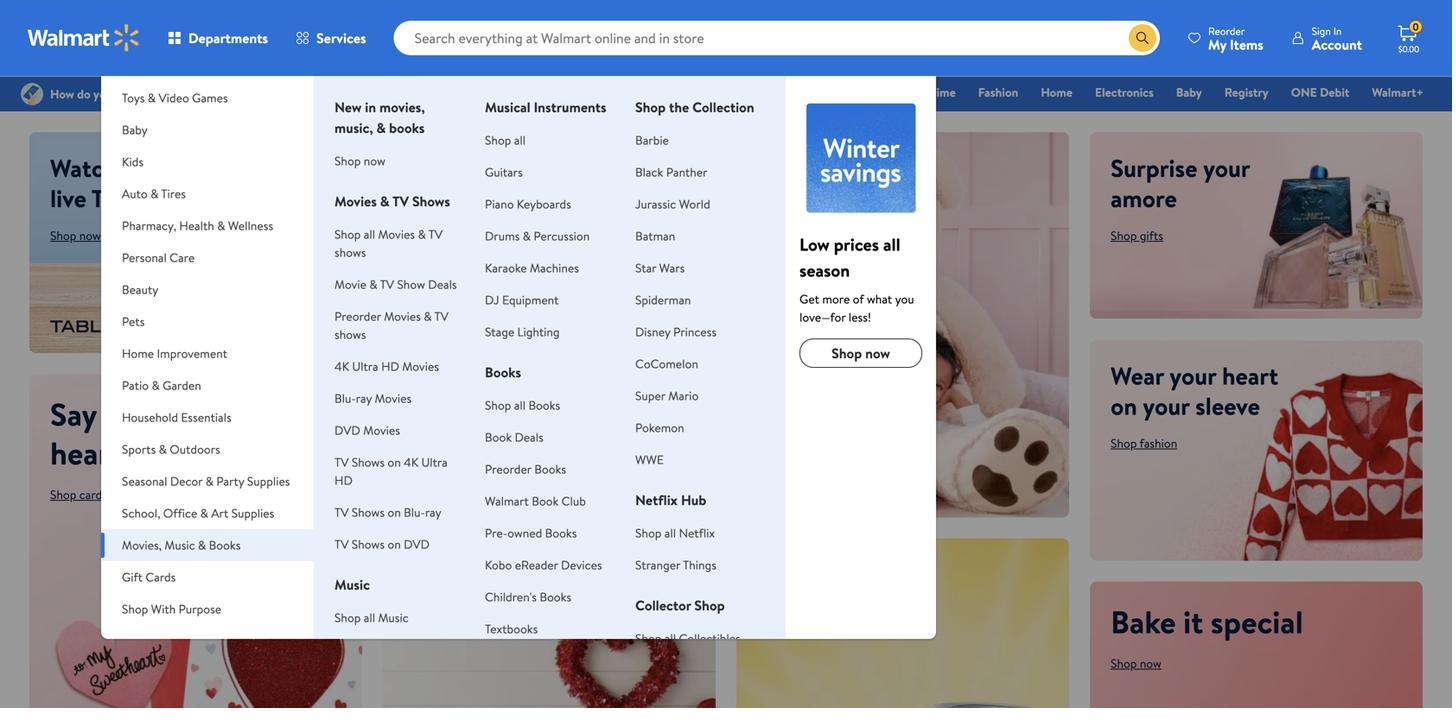 Task type: describe. For each thing, give the bounding box(es) containing it.
dvd movies
[[335, 422, 400, 439]]

things
[[683, 557, 717, 574]]

valentine's
[[709, 84, 766, 101]]

keyboards
[[517, 196, 571, 213]]

1 horizontal spatial dvd
[[404, 536, 430, 553]]

textbooks
[[485, 621, 538, 638]]

& inside the shop all movies & tv shows
[[418, 226, 426, 243]]

deals link
[[519, 83, 564, 102]]

shop now link for new in movies, music, & books
[[335, 153, 386, 169]]

tv inside watch & record live tv
[[91, 182, 120, 215]]

shop left fashion
[[1111, 435, 1137, 452]]

shop down the "cupid's"
[[404, 604, 430, 621]]

movie & tv show deals
[[335, 276, 457, 293]]

all for music
[[364, 610, 375, 627]]

all for movies
[[364, 226, 375, 243]]

your for wear
[[1170, 359, 1217, 393]]

search icon image
[[1136, 31, 1150, 45]]

shop all netflix link
[[635, 525, 715, 542]]

collectibles
[[679, 631, 741, 648]]

& right 'health'
[[217, 217, 225, 234]]

heart inside say it from the heart
[[50, 432, 122, 475]]

sports
[[122, 441, 156, 458]]

2 vertical spatial deals
[[515, 429, 544, 446]]

& inside watch & record live tv
[[123, 151, 139, 185]]

garden
[[163, 377, 201, 394]]

0 vertical spatial ray
[[356, 390, 372, 407]]

patio & garden button
[[101, 370, 314, 402]]

devices
[[561, 557, 602, 574]]

school,
[[122, 505, 160, 522]]

shop left gifts
[[1111, 227, 1137, 244]]

shop with purpose
[[122, 601, 221, 618]]

tv down tv shows on blu-ray on the bottom left of page
[[335, 536, 349, 553]]

grocery
[[579, 84, 621, 101]]

reorder
[[1208, 24, 1245, 38]]

the inside say it from the heart
[[206, 393, 251, 436]]

debit
[[1320, 84, 1350, 101]]

shop with purpose button
[[101, 594, 314, 626]]

tv inside 'tv shows on 4k ultra hd'
[[335, 454, 349, 471]]

books up the shop all books
[[485, 363, 521, 382]]

it for special
[[1184, 601, 1204, 644]]

shop cards
[[50, 487, 107, 504]]

1 horizontal spatial netflix
[[679, 525, 715, 542]]

shop down tv shows on dvd link
[[335, 610, 361, 627]]

shop all collectibles
[[635, 631, 741, 648]]

cupid's calling—party on!
[[404, 558, 671, 592]]

books
[[389, 118, 425, 137]]

walmart+
[[1372, 84, 1424, 101]]

0 horizontal spatial dvd
[[335, 422, 360, 439]]

princess
[[673, 324, 717, 341]]

all inside low prices all season get more of what you love—for less!
[[883, 233, 901, 257]]

tv inside the shop all movies & tv shows
[[429, 226, 443, 243]]

shop now for bake it special
[[1111, 656, 1162, 673]]

netflix hub
[[635, 491, 707, 510]]

electronics link
[[1088, 83, 1162, 102]]

gift
[[122, 569, 143, 586]]

cupid's
[[404, 558, 482, 592]]

super mario
[[635, 388, 699, 405]]

star wars link
[[635, 260, 685, 277]]

on for tv shows on dvd
[[388, 536, 401, 553]]

prep
[[850, 84, 875, 101]]

shop up barbie
[[635, 98, 666, 117]]

equipment
[[502, 292, 559, 309]]

wellness
[[228, 217, 273, 234]]

pre-owned books link
[[485, 525, 577, 542]]

shop all netflix
[[635, 525, 715, 542]]

winter prep
[[811, 84, 875, 101]]

movies up the shop all movies & tv shows at the left
[[335, 192, 377, 211]]

movies down preorder movies & tv shows
[[402, 358, 439, 375]]

shows inside preorder movies & tv shows
[[335, 326, 366, 343]]

disney princess link
[[635, 324, 717, 341]]

piano keyboards
[[485, 196, 571, 213]]

2 vertical spatial music
[[378, 610, 409, 627]]

shop up collectibles
[[695, 597, 725, 616]]

jurassic
[[635, 196, 676, 213]]

& inside preorder movies & tv shows
[[424, 308, 432, 325]]

percussion
[[534, 228, 590, 245]]

movies down "4k ultra hd movies"
[[375, 390, 412, 407]]

& right grocery
[[624, 84, 632, 101]]

shop left "cards"
[[50, 487, 76, 504]]

household essentials
[[122, 409, 232, 426]]

spiderman link
[[635, 292, 691, 309]]

barbie link
[[635, 132, 669, 149]]

appliances
[[222, 57, 279, 74]]

kobo
[[485, 557, 512, 574]]

tv left show
[[380, 276, 394, 293]]

show
[[397, 276, 425, 293]]

0 vertical spatial book
[[485, 429, 512, 446]]

& down school, office & art supplies
[[198, 537, 206, 554]]

shop cards link
[[50, 487, 107, 504]]

home for home improvement
[[122, 345, 154, 362]]

& right drums
[[523, 228, 531, 245]]

now down less!
[[866, 344, 890, 363]]

now for watch & record live tv
[[79, 227, 101, 244]]

school, office & art supplies button
[[101, 498, 314, 530]]

& right toys
[[148, 89, 156, 106]]

ultra inside 'tv shows on 4k ultra hd'
[[421, 454, 448, 471]]

surprise your amore
[[1111, 151, 1250, 215]]

movies,
[[380, 98, 425, 117]]

on for tv shows on 4k ultra hd
[[388, 454, 401, 471]]

dj equipment link
[[485, 292, 559, 309]]

movies, music & books button
[[101, 530, 314, 562]]

cocomelon
[[635, 356, 698, 373]]

kids button
[[101, 146, 314, 178]]

seasonal decor & party supplies button
[[101, 466, 314, 498]]

shop down collector
[[635, 631, 662, 648]]

walmart book club link
[[485, 493, 586, 510]]

essentials inside dropdown button
[[181, 409, 232, 426]]

shop up guitars
[[485, 132, 511, 149]]

& left art
[[200, 505, 208, 522]]

star wars
[[635, 260, 685, 277]]

shop fashion
[[1111, 435, 1178, 452]]

patio & garden
[[122, 377, 201, 394]]

gift cards
[[122, 569, 176, 586]]

stranger things link
[[635, 557, 717, 574]]

now for bake it special
[[1140, 656, 1162, 673]]

book deals link
[[485, 429, 544, 446]]

preorder movies & tv shows link
[[335, 308, 449, 343]]

shop up the book deals
[[485, 397, 511, 414]]

shop now down music,
[[335, 153, 386, 169]]

cocomelon link
[[635, 356, 698, 373]]

party
[[216, 473, 244, 490]]

my
[[1208, 35, 1227, 54]]

instruments
[[534, 98, 607, 117]]

purpose
[[179, 601, 221, 618]]

household essentials button
[[101, 402, 314, 434]]

shop up stranger
[[635, 525, 662, 542]]

books inside dropdown button
[[209, 537, 241, 554]]

account
[[1312, 35, 1363, 54]]

valentine's day link
[[701, 83, 797, 102]]

karaoke machines
[[485, 260, 579, 277]]

shop down music,
[[335, 153, 361, 169]]

up
[[757, 558, 788, 592]]

reorder my items
[[1208, 24, 1264, 54]]

ereader
[[515, 557, 558, 574]]

1 vertical spatial ray
[[425, 504, 441, 521]]

love—for
[[800, 309, 846, 326]]

departments
[[188, 29, 268, 48]]

Search search field
[[394, 21, 1160, 55]]

1 vertical spatial deals
[[428, 276, 457, 293]]

services
[[316, 29, 366, 48]]

black panther link
[[635, 164, 708, 181]]

pets button
[[101, 306, 314, 338]]

shop down bake
[[1111, 656, 1137, 673]]

club
[[562, 493, 586, 510]]

toys & video games
[[122, 89, 228, 106]]

shop all books
[[485, 397, 560, 414]]

collection
[[693, 98, 754, 117]]



Task type: vqa. For each thing, say whether or not it's contained in the screenshot.
Individual & family plans link
no



Task type: locate. For each thing, give the bounding box(es) containing it.
furniture
[[160, 57, 208, 74]]

1 horizontal spatial music
[[335, 576, 370, 595]]

pokemon
[[635, 420, 684, 437]]

shows down tv shows on blu-ray on the bottom left of page
[[352, 536, 385, 553]]

& right sports
[[159, 441, 167, 458]]

now for love all ways
[[447, 279, 469, 296]]

0 horizontal spatial preorder
[[335, 308, 381, 325]]

now for up to 60% off
[[787, 604, 808, 621]]

blu- up dvd movies link
[[335, 390, 356, 407]]

time
[[930, 84, 956, 101]]

0 vertical spatial heart
[[1222, 359, 1279, 393]]

wear
[[1111, 359, 1164, 393]]

baby for baby 'link'
[[1176, 84, 1202, 101]]

movies down the movie & tv show deals
[[384, 308, 421, 325]]

kobo ereader devices link
[[485, 557, 602, 574]]

drums & percussion link
[[485, 228, 590, 245]]

record
[[145, 151, 214, 185]]

0 horizontal spatial ultra
[[352, 358, 378, 375]]

home link
[[1033, 83, 1081, 102]]

1 horizontal spatial ray
[[425, 504, 441, 521]]

music inside dropdown button
[[165, 537, 195, 554]]

1 vertical spatial blu-
[[404, 504, 425, 521]]

your up fashion
[[1143, 390, 1190, 423]]

musical instruments
[[485, 98, 607, 117]]

0 horizontal spatial essentials
[[181, 409, 232, 426]]

your for surprise
[[1204, 151, 1250, 185]]

1 vertical spatial netflix
[[679, 525, 715, 542]]

music up the shop all music
[[335, 576, 370, 595]]

shows up movie
[[335, 244, 366, 261]]

supplies right art
[[231, 505, 274, 522]]

0 vertical spatial hd
[[381, 358, 399, 375]]

shop now link left dj at the top of page
[[404, 274, 483, 302]]

1 horizontal spatial blu-
[[404, 504, 425, 521]]

your inside surprise your amore
[[1204, 151, 1250, 185]]

tv left dj at the top of page
[[434, 308, 449, 325]]

0 horizontal spatial book
[[485, 429, 512, 446]]

your
[[1204, 151, 1250, 185], [1170, 359, 1217, 393], [1143, 390, 1190, 423]]

shop down less!
[[832, 344, 862, 363]]

items
[[1230, 35, 1264, 54]]

book left club
[[532, 493, 559, 510]]

shop gifts link
[[1111, 227, 1164, 244]]

dvd up the "cupid's"
[[404, 536, 430, 553]]

walmart image
[[28, 24, 140, 52]]

1 horizontal spatial heart
[[1222, 359, 1279, 393]]

& up auto
[[123, 151, 139, 185]]

0 vertical spatial deals
[[527, 84, 556, 101]]

movies, music & books image
[[800, 97, 923, 220]]

home
[[1041, 84, 1073, 101], [122, 345, 154, 362]]

shop all music
[[335, 610, 409, 627]]

books up walmart book club
[[535, 461, 566, 478]]

& up the shop all movies & tv shows at the left
[[380, 192, 390, 211]]

shows for tv shows on dvd
[[352, 536, 385, 553]]

jurassic world
[[635, 196, 710, 213]]

disney
[[635, 324, 671, 341]]

shows up the shop all movies & tv shows at the left
[[412, 192, 450, 211]]

1 horizontal spatial the
[[669, 98, 689, 117]]

batman link
[[635, 228, 675, 245]]

1 vertical spatial the
[[206, 393, 251, 436]]

4k ultra hd movies
[[335, 358, 439, 375]]

baby for baby dropdown button
[[122, 121, 148, 138]]

supplies right party
[[247, 473, 290, 490]]

panther
[[666, 164, 708, 181]]

preorder movies & tv shows
[[335, 308, 449, 343]]

children's
[[485, 589, 537, 606]]

& inside new in movies, music, & books
[[376, 118, 386, 137]]

school, office & art supplies
[[122, 505, 274, 522]]

1 vertical spatial 4k
[[404, 454, 419, 471]]

0 vertical spatial baby
[[1176, 84, 1202, 101]]

it inside say it from the heart
[[104, 393, 124, 436]]

all inside the shop all movies & tv shows
[[364, 226, 375, 243]]

preorder for movies & tv shows
[[335, 308, 381, 325]]

movies inside preorder movies & tv shows
[[384, 308, 421, 325]]

sponsored
[[315, 351, 362, 366]]

now down music,
[[364, 153, 386, 169]]

shop now link for love all ways
[[404, 274, 483, 302]]

children's books
[[485, 589, 572, 606]]

0 horizontal spatial blu-
[[335, 390, 356, 407]]

personal
[[122, 249, 167, 266]]

music
[[165, 537, 195, 554], [335, 576, 370, 595], [378, 610, 409, 627]]

1 horizontal spatial book
[[532, 493, 559, 510]]

books up the book deals
[[529, 397, 560, 414]]

all for ways
[[529, 180, 582, 257]]

0 horizontal spatial music
[[165, 537, 195, 554]]

dj
[[485, 292, 499, 309]]

now down bake
[[1140, 656, 1162, 673]]

on up tv shows on dvd link
[[388, 504, 401, 521]]

shows for tv shows on blu-ray
[[352, 504, 385, 521]]

tv left auto
[[91, 182, 120, 215]]

1 vertical spatial heart
[[50, 432, 122, 475]]

in
[[1334, 24, 1342, 38]]

shop now down less!
[[832, 344, 890, 363]]

in
[[365, 98, 376, 117]]

shop left with
[[122, 601, 148, 618]]

heart inside the wear your heart on your sleeve
[[1222, 359, 1279, 393]]

shop inside the shop all movies & tv shows
[[335, 226, 361, 243]]

& left party
[[206, 473, 214, 490]]

on
[[1111, 390, 1137, 423], [388, 454, 401, 471], [388, 504, 401, 521], [388, 536, 401, 553]]

it right say
[[104, 393, 124, 436]]

music down the "cupid's"
[[378, 610, 409, 627]]

0 horizontal spatial the
[[206, 393, 251, 436]]

all for netflix
[[665, 525, 676, 542]]

4k inside 'tv shows on 4k ultra hd'
[[404, 454, 419, 471]]

tv down dvd movies
[[335, 454, 349, 471]]

shop all collectibles link
[[635, 631, 741, 648]]

ray down tv shows on 4k ultra hd link
[[425, 504, 441, 521]]

0 vertical spatial shows
[[335, 244, 366, 261]]

1 vertical spatial ultra
[[421, 454, 448, 471]]

books down club
[[545, 525, 577, 542]]

shop now link for bake it special
[[1111, 656, 1162, 673]]

book down shop all books link
[[485, 429, 512, 446]]

on for tv shows on blu-ray
[[388, 504, 401, 521]]

essentials up barbie
[[635, 84, 686, 101]]

1 horizontal spatial baby
[[1176, 84, 1202, 101]]

collector shop
[[635, 597, 725, 616]]

ultra up the blu-ray movies
[[352, 358, 378, 375]]

1 vertical spatial book
[[532, 493, 559, 510]]

guitars link
[[485, 164, 523, 181]]

hd inside 'tv shows on 4k ultra hd'
[[335, 472, 353, 489]]

& right patio
[[152, 377, 160, 394]]

shows up sponsored
[[335, 326, 366, 343]]

seasonal decor & party supplies
[[122, 473, 290, 490]]

2 shows from the top
[[335, 326, 366, 343]]

netflix up things
[[679, 525, 715, 542]]

& down show
[[424, 308, 432, 325]]

piano keyboards link
[[485, 196, 571, 213]]

supplies
[[247, 473, 290, 490], [231, 505, 274, 522]]

the left the collection
[[669, 98, 689, 117]]

tv
[[91, 182, 120, 215], [393, 192, 409, 211], [429, 226, 443, 243], [380, 276, 394, 293], [434, 308, 449, 325], [335, 454, 349, 471], [335, 504, 349, 521], [335, 536, 349, 553]]

hd up tv shows on blu-ray on the bottom left of page
[[335, 472, 353, 489]]

shop now left dj at the top of page
[[418, 279, 469, 296]]

one
[[1291, 84, 1317, 101]]

deals right show
[[428, 276, 457, 293]]

baby inside dropdown button
[[122, 121, 148, 138]]

shop up preorder movies & tv shows
[[418, 279, 444, 296]]

on inside 'tv shows on 4k ultra hd'
[[388, 454, 401, 471]]

your right surprise
[[1204, 151, 1250, 185]]

say it from the heart
[[50, 393, 251, 475]]

shop now down bake
[[1111, 656, 1162, 673]]

spiderman
[[635, 292, 691, 309]]

on down dvd movies link
[[388, 454, 401, 471]]

musical
[[485, 98, 531, 117]]

care
[[170, 249, 195, 266]]

movies down blu-ray movies link
[[363, 422, 400, 439]]

baby inside 'link'
[[1176, 84, 1202, 101]]

cards
[[146, 569, 176, 586]]

baby left registry link
[[1176, 84, 1202, 101]]

1 vertical spatial supplies
[[231, 505, 274, 522]]

0 horizontal spatial baby
[[122, 121, 148, 138]]

0 vertical spatial 4k
[[335, 358, 349, 375]]

& left the books
[[376, 118, 386, 137]]

preorder for books
[[485, 461, 532, 478]]

movies inside the shop all movies & tv shows
[[378, 226, 415, 243]]

decorations
[[433, 604, 495, 621]]

1 horizontal spatial home
[[1041, 84, 1073, 101]]

shop now for love all ways
[[418, 279, 469, 296]]

winter prep link
[[804, 83, 882, 102]]

1 vertical spatial baby
[[122, 121, 148, 138]]

0 vertical spatial preorder
[[335, 308, 381, 325]]

books down 'kobo ereader devices' link
[[540, 589, 572, 606]]

shop now link for up to 60% off
[[757, 604, 808, 621]]

0 vertical spatial ultra
[[352, 358, 378, 375]]

bake
[[1111, 601, 1176, 644]]

home for home
[[1041, 84, 1073, 101]]

pre-
[[485, 525, 508, 542]]

preorder inside preorder movies & tv shows
[[335, 308, 381, 325]]

tv down movies & tv shows
[[429, 226, 443, 243]]

supplies for school, office & art supplies
[[231, 505, 274, 522]]

all for collectibles
[[665, 631, 676, 648]]

baby down toys
[[122, 121, 148, 138]]

book deals
[[485, 429, 544, 446]]

wear your heart on your sleeve
[[1111, 359, 1279, 423]]

all for books
[[514, 397, 526, 414]]

auto & tires button
[[101, 178, 314, 210]]

it for from
[[104, 393, 124, 436]]

deals
[[527, 84, 556, 101], [428, 276, 457, 293], [515, 429, 544, 446]]

shows inside the shop all movies & tv shows
[[335, 244, 366, 261]]

1 horizontal spatial preorder
[[485, 461, 532, 478]]

0 horizontal spatial 4k
[[335, 358, 349, 375]]

outdoors
[[170, 441, 220, 458]]

tv up tv shows on dvd link
[[335, 504, 349, 521]]

home up patio
[[122, 345, 154, 362]]

fashion
[[1140, 435, 1178, 452]]

grocery & essentials link
[[571, 83, 694, 102]]

& left tires
[[151, 185, 159, 202]]

sports & outdoors
[[122, 441, 220, 458]]

say
[[50, 393, 97, 436]]

beauty
[[122, 281, 158, 298]]

from
[[131, 393, 198, 436]]

blu- up tv shows on dvd
[[404, 504, 425, 521]]

0 horizontal spatial hd
[[335, 472, 353, 489]]

0 vertical spatial dvd
[[335, 422, 360, 439]]

shop inside dropdown button
[[122, 601, 148, 618]]

improvement
[[157, 345, 227, 362]]

0 vertical spatial music
[[165, 537, 195, 554]]

1 vertical spatial hd
[[335, 472, 353, 489]]

electronics
[[1095, 84, 1154, 101]]

1 vertical spatial music
[[335, 576, 370, 595]]

baby button
[[101, 114, 314, 146]]

shop
[[635, 98, 666, 117], [485, 132, 511, 149], [335, 153, 361, 169], [335, 226, 361, 243], [50, 227, 76, 244], [1111, 227, 1137, 244], [418, 279, 444, 296], [832, 344, 862, 363], [485, 397, 511, 414], [1111, 435, 1137, 452], [50, 487, 76, 504], [635, 525, 662, 542], [695, 597, 725, 616], [122, 601, 148, 618], [404, 604, 430, 621], [757, 604, 784, 621], [335, 610, 361, 627], [635, 631, 662, 648], [1111, 656, 1137, 673]]

0 horizontal spatial heart
[[50, 432, 122, 475]]

4k up blu-ray movies link
[[335, 358, 349, 375]]

shop now link down less!
[[800, 339, 923, 368]]

& down the departments
[[211, 57, 219, 74]]

1 vertical spatial home
[[122, 345, 154, 362]]

movie
[[335, 276, 367, 293]]

deals left grocery
[[527, 84, 556, 101]]

now left dj at the top of page
[[447, 279, 469, 296]]

on inside the wear your heart on your sleeve
[[1111, 390, 1137, 423]]

1 horizontal spatial it
[[1184, 601, 1204, 644]]

1 horizontal spatial 4k
[[404, 454, 419, 471]]

wwe
[[635, 452, 664, 469]]

wars
[[659, 260, 685, 277]]

shop all movies & tv shows link
[[335, 226, 443, 261]]

shop now for watch & record live tv
[[50, 227, 101, 244]]

1 vertical spatial it
[[1184, 601, 1204, 644]]

0 vertical spatial it
[[104, 393, 124, 436]]

piano
[[485, 196, 514, 213]]

deals up "preorder books"
[[515, 429, 544, 446]]

1 horizontal spatial essentials
[[635, 84, 686, 101]]

1 horizontal spatial hd
[[381, 358, 399, 375]]

seasonal
[[122, 473, 167, 490]]

1 vertical spatial shows
[[335, 326, 366, 343]]

pharmacy, health & wellness button
[[101, 210, 314, 242]]

on down tv shows on blu-ray on the bottom left of page
[[388, 536, 401, 553]]

0 vertical spatial essentials
[[635, 84, 686, 101]]

patio
[[122, 377, 149, 394]]

1 horizontal spatial ultra
[[421, 454, 448, 471]]

1 vertical spatial preorder
[[485, 461, 532, 478]]

0 vertical spatial blu-
[[335, 390, 356, 407]]

music down office
[[165, 537, 195, 554]]

shop up movie
[[335, 226, 361, 243]]

home inside dropdown button
[[122, 345, 154, 362]]

black panther
[[635, 164, 708, 181]]

home right fashion
[[1041, 84, 1073, 101]]

1 vertical spatial dvd
[[404, 536, 430, 553]]

0 horizontal spatial it
[[104, 393, 124, 436]]

on up shop fashion link
[[1111, 390, 1137, 423]]

0 horizontal spatial home
[[122, 345, 154, 362]]

shop now link down 'live'
[[50, 227, 101, 244]]

1 shows from the top
[[335, 244, 366, 261]]

preorder
[[335, 308, 381, 325], [485, 461, 532, 478]]

2 horizontal spatial music
[[378, 610, 409, 627]]

walmart
[[485, 493, 529, 510]]

Walmart Site-Wide search field
[[394, 21, 1160, 55]]

decor
[[170, 473, 203, 490]]

dvd down blu-ray movies link
[[335, 422, 360, 439]]

1 vertical spatial essentials
[[181, 409, 232, 426]]

shop down 'live'
[[50, 227, 76, 244]]

movies down movies & tv shows
[[378, 226, 415, 243]]

drums & percussion
[[485, 228, 590, 245]]

walmart+ link
[[1365, 83, 1432, 102]]

ray up dvd movies link
[[356, 390, 372, 407]]

baby link
[[1169, 83, 1210, 102]]

0 vertical spatial netflix
[[635, 491, 678, 510]]

home, furniture & appliances
[[122, 57, 279, 74]]

shop now for up to 60% off
[[757, 604, 808, 621]]

blu-ray movies link
[[335, 390, 412, 407]]

shop now down up
[[757, 604, 808, 621]]

supplies for seasonal decor & party supplies
[[247, 473, 290, 490]]

it right bake
[[1184, 601, 1204, 644]]

0 horizontal spatial netflix
[[635, 491, 678, 510]]

shows down dvd movies link
[[352, 454, 385, 471]]

0 vertical spatial the
[[669, 98, 689, 117]]

amore
[[1111, 182, 1177, 215]]

shows up tv shows on dvd link
[[352, 504, 385, 521]]

wwe link
[[635, 452, 664, 469]]

less!
[[849, 309, 871, 326]]

tv inside preorder movies & tv shows
[[434, 308, 449, 325]]

& right movie
[[369, 276, 378, 293]]

sleeve
[[1196, 390, 1260, 423]]

netflix left hub
[[635, 491, 678, 510]]

home, furniture & appliances button
[[101, 50, 314, 82]]

now down 'live'
[[79, 227, 101, 244]]

shows inside 'tv shows on 4k ultra hd'
[[352, 454, 385, 471]]

shows for tv shows on 4k ultra hd
[[352, 454, 385, 471]]

0 horizontal spatial ray
[[356, 390, 372, 407]]

0 vertical spatial home
[[1041, 84, 1073, 101]]

tv up the shop all movies & tv shows at the left
[[393, 192, 409, 211]]

owned
[[508, 525, 542, 542]]

shop down up
[[757, 604, 784, 621]]

shop now
[[335, 153, 386, 169], [50, 227, 101, 244], [418, 279, 469, 296], [832, 344, 890, 363], [757, 604, 808, 621], [1111, 656, 1162, 673]]

shop now link for watch & record live tv
[[50, 227, 101, 244]]

0 vertical spatial supplies
[[247, 473, 290, 490]]

get
[[800, 291, 820, 308]]

ultra up tv shows on blu-ray on the bottom left of page
[[421, 454, 448, 471]]



